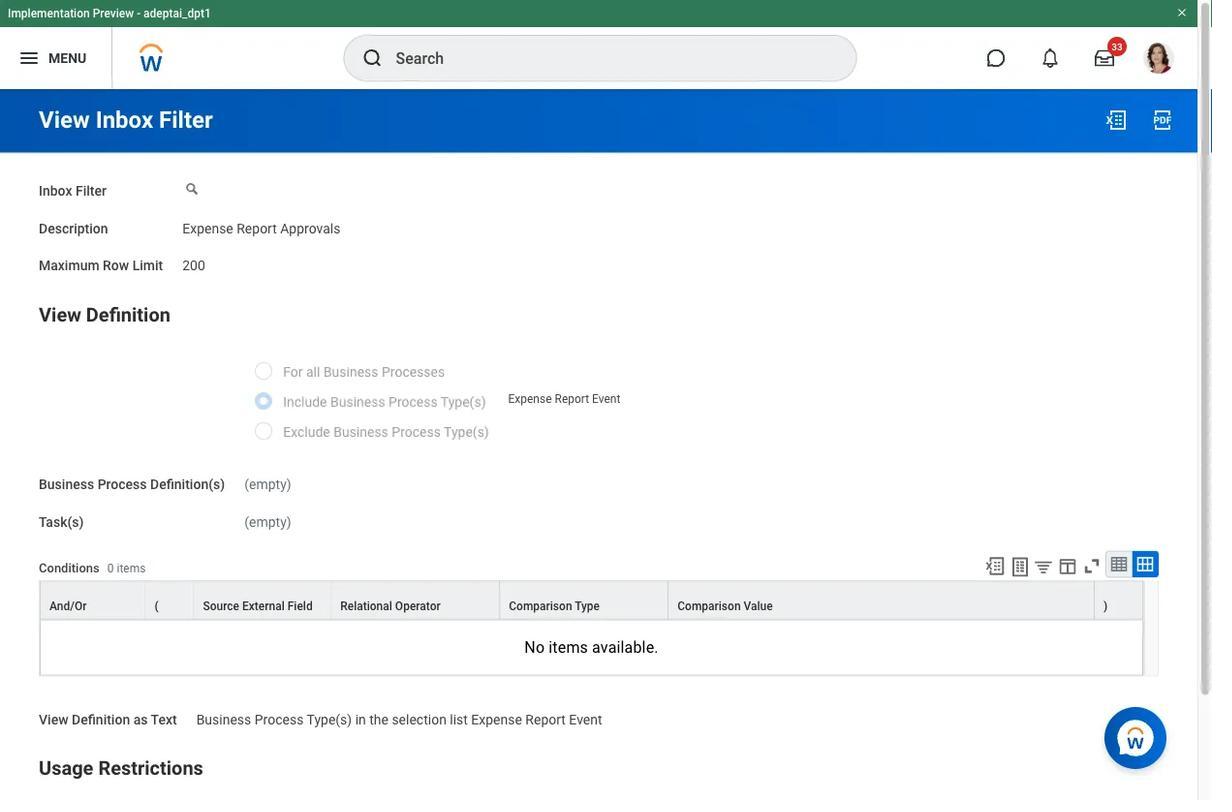 Task type: locate. For each thing, give the bounding box(es) containing it.
report inside description element
[[237, 220, 277, 236]]

items right 0
[[117, 562, 146, 575]]

2 view from the top
[[39, 303, 81, 326]]

inbox up inbox filter
[[96, 106, 153, 134]]

exclude business process type(s)
[[283, 424, 489, 440]]

text
[[151, 712, 177, 728]]

2 comparison from the left
[[678, 599, 741, 613]]

0 horizontal spatial comparison
[[509, 599, 572, 613]]

available.
[[592, 639, 659, 657]]

export to worksheets image
[[1009, 556, 1032, 579]]

0 vertical spatial definition
[[86, 303, 171, 326]]

1 comparison from the left
[[509, 599, 572, 613]]

2 vertical spatial view
[[39, 712, 68, 728]]

type(s) for include business process type(s)
[[441, 394, 486, 410]]

definition for view definition
[[86, 303, 171, 326]]

view down menu
[[39, 106, 90, 134]]

definition left as
[[72, 712, 130, 728]]

0 vertical spatial expense
[[182, 220, 233, 236]]

in
[[355, 712, 366, 728]]

event
[[592, 393, 621, 406], [569, 712, 602, 728]]

close environment banner image
[[1177, 7, 1188, 18]]

definition
[[86, 303, 171, 326], [72, 712, 130, 728]]

1 vertical spatial definition
[[72, 712, 130, 728]]

table image
[[1110, 555, 1129, 574]]

(empty) up source external field popup button
[[244, 514, 291, 530]]

business right text
[[196, 712, 251, 728]]

include business process type(s)
[[283, 394, 486, 410]]

comparison type button
[[500, 582, 668, 619]]

)
[[1104, 599, 1108, 613]]

0 vertical spatial items
[[117, 562, 146, 575]]

type(s)
[[441, 394, 486, 410], [444, 424, 489, 440], [307, 712, 352, 728]]

definition down row on the top of the page
[[86, 303, 171, 326]]

inbox
[[96, 106, 153, 134], [39, 183, 72, 199]]

1 vertical spatial (empty)
[[244, 514, 291, 530]]

report
[[237, 220, 277, 236], [555, 393, 589, 406], [526, 712, 566, 728]]

1 horizontal spatial comparison
[[678, 599, 741, 613]]

inbox large image
[[1095, 48, 1115, 68]]

for
[[283, 364, 303, 380]]

inbox up description
[[39, 183, 72, 199]]

(empty)
[[244, 477, 291, 493], [244, 514, 291, 530]]

processes
[[382, 364, 445, 380]]

1 horizontal spatial inbox
[[96, 106, 153, 134]]

export to excel image
[[985, 556, 1006, 577]]

for all business processes
[[283, 364, 445, 380]]

1 vertical spatial view
[[39, 303, 81, 326]]

view up usage
[[39, 712, 68, 728]]

definition(s)
[[150, 477, 225, 493]]

1 vertical spatial items
[[549, 639, 588, 657]]

-
[[137, 7, 141, 20]]

0 vertical spatial report
[[237, 220, 277, 236]]

row inside view definition group
[[40, 581, 1144, 620]]

export to excel image
[[1105, 109, 1128, 132]]

report for approvals
[[237, 220, 277, 236]]

comparison
[[509, 599, 572, 613], [678, 599, 741, 613]]

view
[[39, 106, 90, 134], [39, 303, 81, 326], [39, 712, 68, 728]]

items
[[117, 562, 146, 575], [549, 639, 588, 657]]

0 vertical spatial (empty)
[[244, 477, 291, 493]]

no items available.
[[525, 639, 659, 657]]

task(s)
[[39, 514, 84, 530]]

expense
[[182, 220, 233, 236], [508, 393, 552, 406], [471, 712, 522, 728]]

expense report event element
[[508, 389, 621, 406]]

maximum row limit
[[39, 258, 163, 274]]

all
[[306, 364, 320, 380]]

0 vertical spatial event
[[592, 393, 621, 406]]

relational
[[340, 599, 392, 613]]

expense report approvals
[[182, 220, 341, 236]]

(empty) for task(s)
[[244, 514, 291, 530]]

source
[[203, 599, 239, 613]]

business down for all business processes on the left of page
[[331, 394, 385, 410]]

1 horizontal spatial items
[[549, 639, 588, 657]]

( button
[[146, 582, 193, 619]]

comparison type
[[509, 599, 600, 613]]

1 vertical spatial event
[[569, 712, 602, 728]]

as
[[133, 712, 148, 728]]

toolbar
[[976, 551, 1159, 581]]

implementation preview -   adeptai_dpt1
[[8, 7, 211, 20]]

view for view inbox filter
[[39, 106, 90, 134]]

source external field button
[[194, 582, 331, 619]]

inbox filter
[[39, 183, 107, 199]]

process down include business process type(s)
[[392, 424, 441, 440]]

0 horizontal spatial filter
[[76, 183, 107, 199]]

row containing and/or
[[40, 581, 1144, 620]]

view down maximum
[[39, 303, 81, 326]]

0 horizontal spatial items
[[117, 562, 146, 575]]

filter
[[159, 106, 213, 134], [76, 183, 107, 199]]

0
[[107, 562, 114, 575]]

expense for expense report event
[[508, 393, 552, 406]]

3 view from the top
[[39, 712, 68, 728]]

comparison up no
[[509, 599, 572, 613]]

row
[[40, 581, 1144, 620]]

implementation
[[8, 7, 90, 20]]

menu button
[[0, 27, 112, 89]]

items right no
[[549, 639, 588, 657]]

(empty) down exclude
[[244, 477, 291, 493]]

comparison left value
[[678, 599, 741, 613]]

process left definition(s) on the bottom left of page
[[98, 477, 147, 493]]

expand table image
[[1136, 555, 1155, 574]]

view inbox filter main content
[[0, 89, 1198, 801]]

2 vertical spatial report
[[526, 712, 566, 728]]

1 vertical spatial expense
[[508, 393, 552, 406]]

process down processes
[[389, 394, 438, 410]]

adeptai_dpt1
[[144, 7, 211, 20]]

business process type(s) in the selection list expense report event
[[196, 712, 602, 728]]

business down include business process type(s)
[[334, 424, 389, 440]]

description element
[[182, 209, 341, 238]]

conditions
[[39, 561, 100, 575]]

no
[[525, 639, 545, 657]]

menu
[[48, 50, 87, 66]]

0 vertical spatial view
[[39, 106, 90, 134]]

0 vertical spatial filter
[[159, 106, 213, 134]]

1 view from the top
[[39, 106, 90, 134]]

1 horizontal spatial filter
[[159, 106, 213, 134]]

restrictions
[[98, 757, 203, 780]]

business
[[324, 364, 379, 380], [331, 394, 385, 410], [334, 424, 389, 440], [39, 477, 94, 493], [196, 712, 251, 728]]

33
[[1112, 41, 1123, 52]]

list
[[450, 712, 468, 728]]

1 vertical spatial type(s)
[[444, 424, 489, 440]]

type
[[575, 599, 600, 613]]

limit
[[132, 258, 163, 274]]

0 horizontal spatial inbox
[[39, 183, 72, 199]]

2 (empty) from the top
[[244, 514, 291, 530]]

0 vertical spatial type(s)
[[441, 394, 486, 410]]

2 vertical spatial expense
[[471, 712, 522, 728]]

expense inside description element
[[182, 220, 233, 236]]

usage
[[39, 757, 93, 780]]

comparison value
[[678, 599, 773, 613]]

(
[[155, 599, 159, 613]]

1 vertical spatial report
[[555, 393, 589, 406]]

expense for expense report approvals
[[182, 220, 233, 236]]

definition for view definition as text
[[72, 712, 130, 728]]

row
[[103, 258, 129, 274]]

business up task(s)
[[39, 477, 94, 493]]

include
[[283, 394, 327, 410]]

approvals
[[280, 220, 341, 236]]

1 (empty) from the top
[[244, 477, 291, 493]]

2 vertical spatial type(s)
[[307, 712, 352, 728]]

process
[[389, 394, 438, 410], [392, 424, 441, 440], [98, 477, 147, 493], [255, 712, 304, 728]]



Task type: vqa. For each thing, say whether or not it's contained in the screenshot.
left Comparison
yes



Task type: describe. For each thing, give the bounding box(es) containing it.
view definition
[[39, 303, 171, 326]]

view printable version (pdf) image
[[1152, 109, 1175, 132]]

business right all
[[324, 364, 379, 380]]

report for event
[[555, 393, 589, 406]]

33 button
[[1084, 37, 1127, 79]]

type(s) for exclude business process type(s)
[[444, 424, 489, 440]]

view inbox filter
[[39, 106, 213, 134]]

fullscreen image
[[1082, 556, 1103, 577]]

(empty) for business process definition(s)
[[244, 477, 291, 493]]

maximum row limit element
[[182, 246, 205, 275]]

field
[[288, 599, 313, 613]]

the
[[370, 712, 389, 728]]

process left in
[[255, 712, 304, 728]]

usage restrictions button
[[39, 757, 203, 780]]

operator
[[395, 599, 441, 613]]

) button
[[1095, 582, 1143, 619]]

expense report event
[[508, 393, 621, 406]]

selection
[[392, 712, 447, 728]]

comparison value button
[[669, 582, 1094, 619]]

menu banner
[[0, 0, 1198, 89]]

exclude
[[283, 424, 330, 440]]

items inside conditions 0 items
[[117, 562, 146, 575]]

1 vertical spatial filter
[[76, 183, 107, 199]]

conditions 0 items
[[39, 561, 146, 575]]

value
[[744, 599, 773, 613]]

view definition group
[[39, 299, 1159, 730]]

and/or button
[[41, 582, 145, 619]]

0 vertical spatial inbox
[[96, 106, 153, 134]]

description
[[39, 220, 108, 236]]

select to filter grid data image
[[1033, 557, 1055, 577]]

maximum
[[39, 258, 99, 274]]

business process definition(s)
[[39, 477, 225, 493]]

relational operator button
[[332, 582, 499, 619]]

click to view/edit grid preferences image
[[1058, 556, 1079, 577]]

comparison for comparison type
[[509, 599, 572, 613]]

profile logan mcneil image
[[1144, 43, 1175, 78]]

usage restrictions
[[39, 757, 203, 780]]

external
[[242, 599, 285, 613]]

view for view definition as text
[[39, 712, 68, 728]]

search image
[[361, 47, 384, 70]]

comparison for comparison value
[[678, 599, 741, 613]]

relational operator
[[340, 599, 441, 613]]

view definition as text
[[39, 712, 177, 728]]

source external field
[[203, 599, 313, 613]]

preview
[[93, 7, 134, 20]]

Search Workday  search field
[[396, 37, 817, 79]]

justify image
[[17, 47, 41, 70]]

200
[[182, 258, 205, 274]]

toolbar inside view definition group
[[976, 551, 1159, 581]]

view definition button
[[39, 303, 171, 326]]

notifications large image
[[1041, 48, 1060, 68]]

and/or
[[49, 599, 87, 613]]

view for view definition
[[39, 303, 81, 326]]

1 vertical spatial inbox
[[39, 183, 72, 199]]



